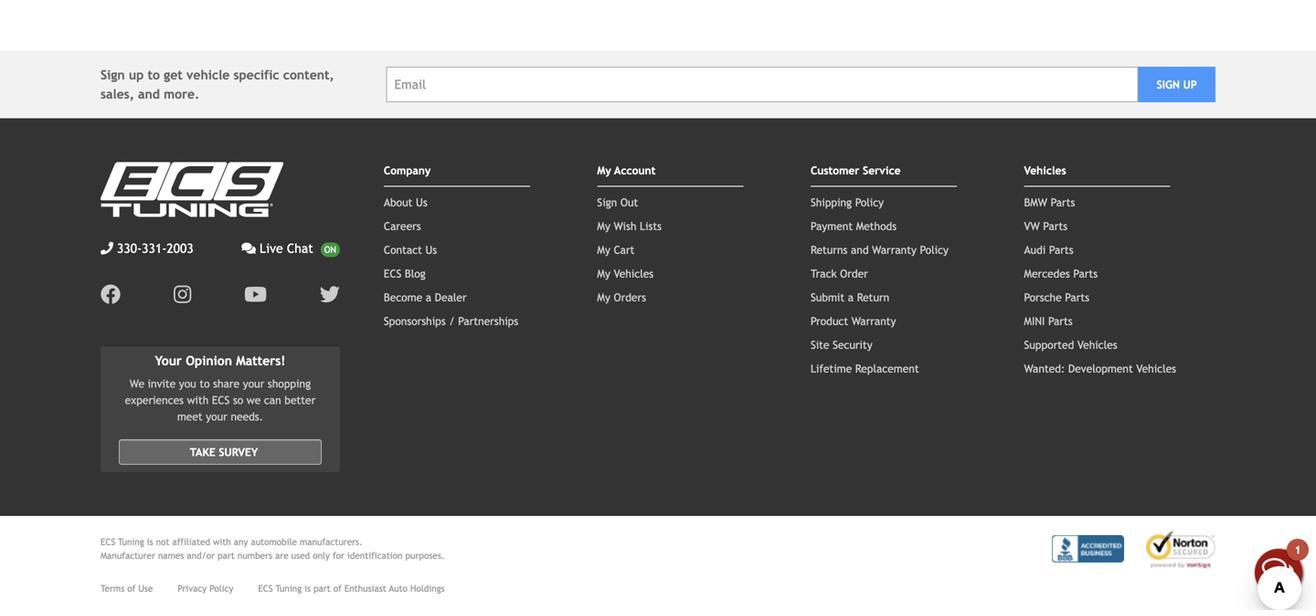 Task type: vqa. For each thing, say whether or not it's contained in the screenshot.
Policy
yes



Task type: locate. For each thing, give the bounding box(es) containing it.
sign up to get vehicle specific content, sales, and more.
[[101, 68, 334, 101]]

3 my from the top
[[597, 244, 611, 256]]

with left any
[[213, 537, 231, 548]]

vehicles up the 'wanted: development vehicles' link
[[1078, 339, 1118, 351]]

so
[[233, 394, 243, 407]]

2 vertical spatial policy
[[210, 584, 233, 594]]

sign for sign out
[[597, 196, 617, 209]]

0 vertical spatial your
[[243, 378, 264, 391]]

vehicles
[[1024, 164, 1066, 177], [614, 267, 654, 280], [1078, 339, 1118, 351], [1137, 362, 1177, 375]]

methods
[[856, 220, 897, 233]]

2 horizontal spatial policy
[[920, 244, 949, 256]]

1 horizontal spatial and
[[851, 244, 869, 256]]

live
[[260, 241, 283, 256]]

submit a return
[[811, 291, 890, 304]]

up
[[129, 68, 144, 82], [1184, 78, 1197, 91]]

4 my from the top
[[597, 267, 611, 280]]

track order
[[811, 267, 868, 280]]

site security link
[[811, 339, 873, 351]]

can
[[264, 394, 281, 407]]

of
[[127, 584, 136, 594], [333, 584, 342, 594]]

purposes.
[[405, 551, 445, 561]]

ecs for ecs tuning is part of enthusiast auto holdings
[[258, 584, 273, 594]]

used
[[291, 551, 310, 561]]

a left the dealer
[[426, 291, 432, 304]]

my vehicles link
[[597, 267, 654, 280]]

are
[[275, 551, 289, 561]]

with inside "ecs tuning is not affiliated with any automobile manufacturers. manufacturer names and/or part numbers are used only for identification purposes."
[[213, 537, 231, 548]]

0 horizontal spatial sign
[[101, 68, 125, 82]]

my left account
[[597, 164, 611, 177]]

policy for shipping policy
[[855, 196, 884, 209]]

my left cart
[[597, 244, 611, 256]]

part
[[218, 551, 235, 561], [314, 584, 331, 594]]

porsche parts link
[[1024, 291, 1090, 304]]

tuning down are
[[276, 584, 302, 594]]

up for sign up to get vehicle specific content, sales, and more.
[[129, 68, 144, 82]]

1 horizontal spatial part
[[314, 584, 331, 594]]

1 vertical spatial is
[[305, 584, 311, 594]]

0 vertical spatial part
[[218, 551, 235, 561]]

security
[[833, 339, 873, 351]]

ecs left blog
[[384, 267, 402, 280]]

wanted: development vehicles link
[[1024, 362, 1177, 375]]

and up order
[[851, 244, 869, 256]]

0 vertical spatial and
[[138, 87, 160, 101]]

0 horizontal spatial a
[[426, 291, 432, 304]]

specific
[[234, 68, 279, 82]]

my down my cart link
[[597, 267, 611, 280]]

1 vertical spatial with
[[213, 537, 231, 548]]

part down any
[[218, 551, 235, 561]]

orders
[[614, 291, 646, 304]]

numbers
[[238, 551, 272, 561]]

sponsorships / partnerships
[[384, 315, 519, 328]]

ecs tuning image
[[101, 162, 283, 217]]

is down 'used'
[[305, 584, 311, 594]]

sign inside button
[[1157, 78, 1180, 91]]

with
[[187, 394, 209, 407], [213, 537, 231, 548]]

is inside "ecs tuning is not affiliated with any automobile manufacturers. manufacturer names and/or part numbers are used only for identification purposes."
[[147, 537, 153, 548]]

development
[[1069, 362, 1133, 375]]

1 vertical spatial us
[[426, 244, 437, 256]]

1 my from the top
[[597, 164, 611, 177]]

tuning for part
[[276, 584, 302, 594]]

0 horizontal spatial is
[[147, 537, 153, 548]]

better
[[285, 394, 316, 407]]

is for part
[[305, 584, 311, 594]]

affiliated
[[172, 537, 210, 548]]

1 horizontal spatial up
[[1184, 78, 1197, 91]]

1 of from the left
[[127, 584, 136, 594]]

parts for audi parts
[[1049, 244, 1074, 256]]

2 horizontal spatial sign
[[1157, 78, 1180, 91]]

share
[[213, 378, 240, 391]]

audi parts link
[[1024, 244, 1074, 256]]

with up the meet
[[187, 394, 209, 407]]

youtube logo image
[[244, 285, 267, 305]]

my wish lists link
[[597, 220, 662, 233]]

sign up
[[1157, 78, 1197, 91]]

/
[[449, 315, 455, 328]]

0 horizontal spatial part
[[218, 551, 235, 561]]

my wish lists
[[597, 220, 662, 233]]

ecs left so
[[212, 394, 230, 407]]

sign out
[[597, 196, 638, 209]]

survey
[[219, 446, 258, 459]]

of left enthusiast
[[333, 584, 342, 594]]

vw parts link
[[1024, 220, 1068, 233]]

parts for mercedes parts
[[1074, 267, 1098, 280]]

1 vertical spatial your
[[206, 411, 227, 423]]

only
[[313, 551, 330, 561]]

5 my from the top
[[597, 291, 611, 304]]

sign inside sign up to get vehicle specific content, sales, and more.
[[101, 68, 125, 82]]

tuning inside "ecs tuning is not affiliated with any automobile manufacturers. manufacturer names and/or part numbers are used only for identification purposes."
[[118, 537, 144, 548]]

dealer
[[435, 291, 467, 304]]

parts right "bmw" at the top of page
[[1051, 196, 1075, 209]]

my left "orders"
[[597, 291, 611, 304]]

warranty down return
[[852, 315, 896, 328]]

0 vertical spatial is
[[147, 537, 153, 548]]

supported vehicles
[[1024, 339, 1118, 351]]

0 horizontal spatial to
[[148, 68, 160, 82]]

sponsorships
[[384, 315, 446, 328]]

ecs for ecs blog
[[384, 267, 402, 280]]

audi
[[1024, 244, 1046, 256]]

0 vertical spatial with
[[187, 394, 209, 407]]

and
[[138, 87, 160, 101], [851, 244, 869, 256]]

1 horizontal spatial policy
[[855, 196, 884, 209]]

of left use
[[127, 584, 136, 594]]

0 vertical spatial warranty
[[872, 244, 917, 256]]

shipping
[[811, 196, 852, 209]]

1 vertical spatial tuning
[[276, 584, 302, 594]]

0 horizontal spatial and
[[138, 87, 160, 101]]

1 horizontal spatial of
[[333, 584, 342, 594]]

1 horizontal spatial to
[[200, 378, 210, 391]]

0 horizontal spatial of
[[127, 584, 136, 594]]

is
[[147, 537, 153, 548], [305, 584, 311, 594]]

parts down mercedes parts link
[[1065, 291, 1090, 304]]

submit a return link
[[811, 291, 890, 304]]

0 horizontal spatial tuning
[[118, 537, 144, 548]]

warranty down the "methods"
[[872, 244, 917, 256]]

and right sales,
[[138, 87, 160, 101]]

0 horizontal spatial up
[[129, 68, 144, 82]]

1 horizontal spatial your
[[243, 378, 264, 391]]

part down only
[[314, 584, 331, 594]]

my left wish
[[597, 220, 611, 233]]

holdings
[[410, 584, 445, 594]]

sign for sign up to get vehicle specific content, sales, and more.
[[101, 68, 125, 82]]

1 a from the left
[[426, 291, 432, 304]]

needs.
[[231, 411, 263, 423]]

1 vertical spatial and
[[851, 244, 869, 256]]

0 vertical spatial us
[[416, 196, 428, 209]]

parts down porsche parts link
[[1048, 315, 1073, 328]]

vehicles right development
[[1137, 362, 1177, 375]]

twitter logo image
[[320, 285, 340, 305]]

tuning for not
[[118, 537, 144, 548]]

parts for porsche parts
[[1065, 291, 1090, 304]]

tuning up manufacturer
[[118, 537, 144, 548]]

product
[[811, 315, 848, 328]]

1 horizontal spatial sign
[[597, 196, 617, 209]]

your opinion matters!
[[155, 354, 286, 368]]

about us
[[384, 196, 428, 209]]

mini
[[1024, 315, 1045, 328]]

0 vertical spatial tuning
[[118, 537, 144, 548]]

vehicle
[[187, 68, 230, 82]]

sponsorships / partnerships link
[[384, 315, 519, 328]]

a for submit
[[848, 291, 854, 304]]

0 horizontal spatial with
[[187, 394, 209, 407]]

1 horizontal spatial tuning
[[276, 584, 302, 594]]

parts up mercedes parts link
[[1049, 244, 1074, 256]]

my for my vehicles
[[597, 267, 611, 280]]

take
[[190, 446, 216, 459]]

ecs inside "ecs tuning is not affiliated with any automobile manufacturers. manufacturer names and/or part numbers are used only for identification purposes."
[[101, 537, 115, 548]]

your
[[155, 354, 182, 368]]

2 a from the left
[[848, 291, 854, 304]]

ecs down numbers
[[258, 584, 273, 594]]

tuning
[[118, 537, 144, 548], [276, 584, 302, 594]]

cart
[[614, 244, 635, 256]]

mercedes
[[1024, 267, 1070, 280]]

payment
[[811, 220, 853, 233]]

my for my orders
[[597, 291, 611, 304]]

1 vertical spatial to
[[200, 378, 210, 391]]

1 horizontal spatial with
[[213, 537, 231, 548]]

use
[[138, 584, 153, 594]]

0 horizontal spatial policy
[[210, 584, 233, 594]]

0 vertical spatial to
[[148, 68, 160, 82]]

330-
[[117, 241, 142, 256]]

your up we
[[243, 378, 264, 391]]

parts right 'vw'
[[1043, 220, 1068, 233]]

up inside sign up button
[[1184, 78, 1197, 91]]

invite
[[148, 378, 176, 391]]

1 vertical spatial policy
[[920, 244, 949, 256]]

vehicles up "orders"
[[614, 267, 654, 280]]

you
[[179, 378, 196, 391]]

2 my from the top
[[597, 220, 611, 233]]

to left get on the top left of page
[[148, 68, 160, 82]]

0 vertical spatial policy
[[855, 196, 884, 209]]

1 horizontal spatial is
[[305, 584, 311, 594]]

us
[[416, 196, 428, 209], [426, 244, 437, 256]]

a left return
[[848, 291, 854, 304]]

comments image
[[242, 242, 256, 255]]

of inside terms of use link
[[127, 584, 136, 594]]

take survey link
[[119, 440, 322, 465]]

up inside sign up to get vehicle specific content, sales, and more.
[[129, 68, 144, 82]]

to right you
[[200, 378, 210, 391]]

bmw
[[1024, 196, 1048, 209]]

2 of from the left
[[333, 584, 342, 594]]

us right about
[[416, 196, 428, 209]]

ecs up manufacturer
[[101, 537, 115, 548]]

1 horizontal spatial a
[[848, 291, 854, 304]]

us right the contact
[[426, 244, 437, 256]]

parts up the porsche parts
[[1074, 267, 1098, 280]]

careers
[[384, 220, 421, 233]]

ecs
[[384, 267, 402, 280], [212, 394, 230, 407], [101, 537, 115, 548], [258, 584, 273, 594]]

is left not
[[147, 537, 153, 548]]

for
[[333, 551, 345, 561]]

to
[[148, 68, 160, 82], [200, 378, 210, 391]]

ecs for ecs tuning is not affiliated with any automobile manufacturers. manufacturer names and/or part numbers are used only for identification purposes.
[[101, 537, 115, 548]]

contact us link
[[384, 244, 437, 256]]

my
[[597, 164, 611, 177], [597, 220, 611, 233], [597, 244, 611, 256], [597, 267, 611, 280], [597, 291, 611, 304]]

your right the meet
[[206, 411, 227, 423]]



Task type: describe. For each thing, give the bounding box(es) containing it.
my orders
[[597, 291, 646, 304]]

more.
[[164, 87, 200, 101]]

part inside "ecs tuning is not affiliated with any automobile manufacturers. manufacturer names and/or part numbers are used only for identification purposes."
[[218, 551, 235, 561]]

is for not
[[147, 537, 153, 548]]

chat
[[287, 241, 313, 256]]

manufacturers.
[[300, 537, 363, 548]]

my for my wish lists
[[597, 220, 611, 233]]

0 horizontal spatial your
[[206, 411, 227, 423]]

privacy policy link
[[178, 582, 233, 596]]

about
[[384, 196, 413, 209]]

to inside we invite you to share your shopping experiences with ecs so we can better meet your needs.
[[200, 378, 210, 391]]

ecs inside we invite you to share your shopping experiences with ecs so we can better meet your needs.
[[212, 394, 230, 407]]

company
[[384, 164, 431, 177]]

instagram logo image
[[174, 285, 191, 305]]

us for about us
[[416, 196, 428, 209]]

terms
[[101, 584, 125, 594]]

Email email field
[[386, 67, 1138, 102]]

enthusiast auto holdings link
[[345, 582, 445, 596]]

terms of use link
[[101, 582, 153, 596]]

take survey
[[190, 446, 258, 459]]

privacy
[[178, 584, 207, 594]]

and/or
[[187, 551, 215, 561]]

my cart link
[[597, 244, 635, 256]]

we invite you to share your shopping experiences with ecs so we can better meet your needs.
[[125, 378, 316, 423]]

get
[[164, 68, 183, 82]]

bmw parts link
[[1024, 196, 1075, 209]]

sign up button
[[1138, 67, 1216, 102]]

partnerships
[[458, 315, 519, 328]]

product warranty
[[811, 315, 896, 328]]

terms of use
[[101, 584, 153, 594]]

1 vertical spatial part
[[314, 584, 331, 594]]

replacement
[[855, 362, 919, 375]]

parts for vw parts
[[1043, 220, 1068, 233]]

phone image
[[101, 242, 113, 255]]

product warranty link
[[811, 315, 896, 328]]

sign for sign up
[[1157, 78, 1180, 91]]

my for my account
[[597, 164, 611, 177]]

live chat
[[260, 241, 313, 256]]

shipping policy link
[[811, 196, 884, 209]]

submit
[[811, 291, 845, 304]]

returns and warranty policy link
[[811, 244, 949, 256]]

policy for privacy policy
[[210, 584, 233, 594]]

my for my cart
[[597, 244, 611, 256]]

mini parts
[[1024, 315, 1073, 328]]

sign out link
[[597, 196, 638, 209]]

become a dealer link
[[384, 291, 467, 304]]

privacy policy
[[178, 584, 233, 594]]

my vehicles
[[597, 267, 654, 280]]

meet
[[177, 411, 203, 423]]

automobile
[[251, 537, 297, 548]]

2003
[[167, 241, 194, 256]]

sales,
[[101, 87, 134, 101]]

track
[[811, 267, 837, 280]]

customer service
[[811, 164, 901, 177]]

with inside we invite you to share your shopping experiences with ecs so we can better meet your needs.
[[187, 394, 209, 407]]

supported vehicles link
[[1024, 339, 1118, 351]]

mini parts link
[[1024, 315, 1073, 328]]

to inside sign up to get vehicle specific content, sales, and more.
[[148, 68, 160, 82]]

vehicles up "bmw parts" link
[[1024, 164, 1066, 177]]

331-
[[142, 241, 167, 256]]

returns
[[811, 244, 848, 256]]

become a dealer
[[384, 291, 467, 304]]

careers link
[[384, 220, 421, 233]]

audi parts
[[1024, 244, 1074, 256]]

ecs blog link
[[384, 267, 426, 280]]

about us link
[[384, 196, 428, 209]]

we
[[130, 378, 144, 391]]

facebook logo image
[[101, 285, 121, 305]]

returns and warranty policy
[[811, 244, 949, 256]]

shopping
[[268, 378, 311, 391]]

1 vertical spatial warranty
[[852, 315, 896, 328]]

up for sign up
[[1184, 78, 1197, 91]]

blog
[[405, 267, 426, 280]]

lifetime replacement link
[[811, 362, 919, 375]]

us for contact us
[[426, 244, 437, 256]]

lifetime replacement
[[811, 362, 919, 375]]

mercedes parts
[[1024, 267, 1098, 280]]

lists
[[640, 220, 662, 233]]

take survey button
[[119, 440, 322, 465]]

and inside sign up to get vehicle specific content, sales, and more.
[[138, 87, 160, 101]]

wanted:
[[1024, 362, 1065, 375]]

track order link
[[811, 267, 868, 280]]

matters!
[[236, 354, 286, 368]]

account
[[614, 164, 656, 177]]

payment methods
[[811, 220, 897, 233]]

shipping policy
[[811, 196, 884, 209]]

a for become
[[426, 291, 432, 304]]

site
[[811, 339, 830, 351]]

ecs blog
[[384, 267, 426, 280]]

lifetime
[[811, 362, 852, 375]]

contact us
[[384, 244, 437, 256]]

we
[[247, 394, 261, 407]]

parts for mini parts
[[1048, 315, 1073, 328]]

porsche
[[1024, 291, 1062, 304]]

enthusiast
[[345, 584, 386, 594]]

not
[[156, 537, 170, 548]]

any
[[234, 537, 248, 548]]

service
[[863, 164, 901, 177]]

my cart
[[597, 244, 635, 256]]

customer
[[811, 164, 860, 177]]

identification
[[347, 551, 403, 561]]

porsche parts
[[1024, 291, 1090, 304]]

parts for bmw parts
[[1051, 196, 1075, 209]]



